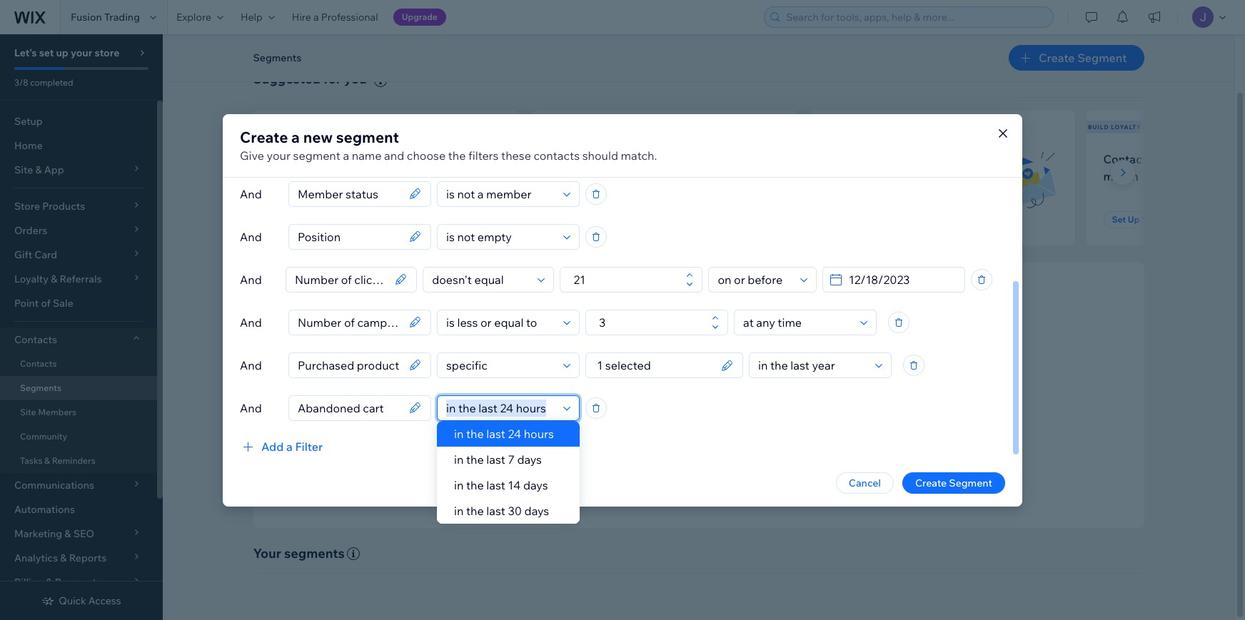 Task type: locate. For each thing, give the bounding box(es) containing it.
1 horizontal spatial set up segment button
[[548, 211, 632, 229]]

Choose a condition field
[[442, 225, 559, 249], [428, 267, 534, 292], [442, 310, 559, 335], [442, 353, 559, 377], [442, 396, 559, 420]]

create segment button for cancel
[[903, 472, 1006, 494]]

and down build
[[814, 443, 831, 456]]

4 last from the top
[[487, 504, 506, 519]]

contacts
[[534, 148, 580, 162], [297, 152, 344, 166], [676, 404, 716, 417]]

contacts inside new contacts who recently subscribed to your mailing list
[[297, 152, 344, 166]]

last left 24
[[487, 427, 506, 441]]

new inside new contacts who recently subscribed to your mailing list
[[270, 152, 295, 166]]

0 vertical spatial new
[[255, 123, 271, 131]]

0 horizontal spatial up
[[295, 214, 307, 225]]

2 horizontal spatial to
[[726, 423, 736, 436]]

0 vertical spatial segments
[[253, 51, 302, 64]]

the for 30
[[466, 504, 484, 519]]

birthday
[[1190, 152, 1235, 166]]

0 vertical spatial to
[[333, 169, 344, 183]]

1 vertical spatial and
[[790, 423, 807, 436]]

6 and from the top
[[240, 401, 262, 415]]

set up segment for made
[[557, 214, 624, 225]]

match.
[[621, 148, 657, 162]]

segments up suggested
[[253, 51, 302, 64]]

0 horizontal spatial who
[[346, 152, 369, 166]]

12/18/2023 field
[[845, 267, 961, 292]]

groups
[[629, 404, 662, 417]]

that
[[718, 404, 737, 417]]

new for new contacts who recently subscribed to your mailing list
[[270, 152, 295, 166]]

0 vertical spatial create segment
[[1039, 51, 1127, 65]]

1 horizontal spatial who
[[658, 152, 681, 166]]

30
[[508, 504, 522, 519]]

1 horizontal spatial to
[[576, 443, 586, 456]]

and
[[384, 148, 404, 162], [790, 423, 807, 436], [814, 443, 831, 456]]

personalized
[[584, 423, 643, 436]]

point
[[14, 297, 39, 310]]

0 vertical spatial contacts
[[1104, 152, 1153, 166]]

2 vertical spatial contacts
[[20, 359, 57, 369]]

subscribers down suggested
[[273, 123, 321, 131]]

set up segment down contacts with a birthday th
[[1112, 214, 1180, 225]]

2 horizontal spatial contacts
[[676, 404, 716, 417]]

specific
[[590, 404, 627, 417]]

your down name
[[347, 169, 371, 183]]

3/8
[[14, 77, 28, 88]]

segment for set up segment button related to subscribed
[[309, 214, 346, 225]]

choose a condition field for enter a number text box
[[442, 310, 559, 335]]

add a filter button
[[240, 438, 323, 455]]

0 horizontal spatial create segment
[[916, 477, 993, 490]]

new subscribers
[[255, 123, 321, 131]]

segments up site members at the left
[[20, 383, 61, 394]]

up down haven't
[[573, 214, 585, 225]]

2 last from the top
[[487, 453, 506, 467]]

hire a professional link
[[283, 0, 387, 34]]

days for in the last 30 days
[[525, 504, 549, 519]]

and up mailing
[[384, 148, 404, 162]]

the left 7
[[466, 453, 484, 467]]

1 up from the left
[[295, 214, 307, 225]]

these
[[501, 148, 531, 162]]

site
[[20, 407, 36, 418]]

segments inside button
[[253, 51, 302, 64]]

your right on
[[883, 169, 907, 183]]

segments inside sidebar element
[[20, 383, 61, 394]]

None field
[[294, 182, 405, 206], [294, 225, 405, 249], [291, 267, 391, 292], [294, 310, 405, 335], [294, 353, 405, 377], [294, 396, 405, 420], [294, 182, 405, 206], [294, 225, 405, 249], [291, 267, 391, 292], [294, 310, 405, 335], [294, 353, 405, 377], [294, 396, 405, 420]]

4 and from the top
[[240, 315, 262, 330]]

contacts down new
[[297, 152, 344, 166]]

0 horizontal spatial contacts
[[297, 152, 344, 166]]

segment
[[336, 127, 399, 146], [293, 148, 341, 162]]

of inside sidebar element
[[41, 297, 51, 310]]

to right subscribed in the left of the page
[[333, 169, 344, 183]]

list box containing in the last 24 hours
[[437, 421, 580, 524]]

segment down new
[[293, 148, 341, 162]]

contacts up campaigns
[[676, 404, 716, 417]]

more
[[834, 443, 858, 456]]

create a new segment give your segment a name and choose the filters these contacts should match.
[[240, 127, 657, 162]]

1 last from the top
[[487, 427, 506, 441]]

1 vertical spatial new
[[270, 152, 295, 166]]

cancel button
[[836, 472, 894, 494]]

audience
[[739, 383, 794, 399]]

1 horizontal spatial up
[[573, 214, 585, 225]]

1 and from the top
[[240, 187, 262, 201]]

2 set from the left
[[557, 214, 571, 225]]

who left recently
[[346, 152, 369, 166]]

target
[[699, 383, 736, 399]]

2 up from the left
[[573, 214, 585, 225]]

1 set from the left
[[279, 214, 293, 225]]

2 set up segment button from the left
[[548, 211, 632, 229]]

2 horizontal spatial and
[[814, 443, 831, 456]]

set up segment button down made
[[548, 211, 632, 229]]

days for in the last 14 days
[[524, 479, 548, 493]]

a down customers
[[623, 169, 629, 183]]

th
[[1238, 152, 1246, 166]]

4 in from the top
[[454, 504, 464, 519]]

0 horizontal spatial set up segment
[[279, 214, 346, 225]]

1 set up segment from the left
[[279, 214, 346, 225]]

send
[[557, 423, 581, 436]]

of
[[41, 297, 51, 310], [664, 404, 673, 417]]

last left 30
[[487, 504, 506, 519]]

3 set up segment from the left
[[1112, 214, 1180, 225]]

1 vertical spatial contacts
[[14, 334, 57, 346]]

days right 30
[[525, 504, 549, 519]]

sidebar element
[[0, 34, 163, 621]]

segments for segments link
[[20, 383, 61, 394]]

upgrade
[[402, 11, 438, 22]]

0 horizontal spatial email
[[646, 423, 671, 436]]

1 horizontal spatial email
[[863, 152, 892, 166]]

in up in the last 7 days
[[454, 427, 464, 441]]

your down personalized on the bottom
[[615, 443, 636, 456]]

subscribers up campaign
[[894, 152, 957, 166]]

0 vertical spatial subscribers
[[273, 123, 321, 131]]

campaigns
[[673, 423, 724, 436]]

upgrade button
[[393, 9, 446, 26]]

email up on
[[863, 152, 892, 166]]

list
[[415, 169, 432, 183]]

filters
[[469, 148, 499, 162]]

you
[[344, 71, 367, 87]]

in
[[454, 427, 464, 441], [454, 453, 464, 467], [454, 479, 464, 493], [454, 504, 464, 519]]

hire
[[292, 11, 311, 24]]

segments for the segments button
[[253, 51, 302, 64]]

list
[[250, 111, 1246, 246]]

set up segment button
[[270, 211, 355, 229], [548, 211, 632, 229], [1104, 211, 1188, 229]]

segments
[[284, 546, 345, 562]]

set up segment down subscribed in the left of the page
[[279, 214, 346, 225]]

quick
[[59, 595, 86, 608]]

cancel
[[849, 477, 881, 490]]

setup
[[14, 115, 43, 128]]

0 horizontal spatial to
[[333, 169, 344, 183]]

Select an option field
[[442, 182, 559, 206], [714, 267, 796, 292], [739, 310, 856, 335], [754, 353, 871, 377]]

get
[[557, 443, 574, 456]]

1 vertical spatial of
[[664, 404, 673, 417]]

0 vertical spatial segment
[[336, 127, 399, 146]]

2 horizontal spatial set up segment
[[1112, 214, 1180, 225]]

of down right
[[664, 404, 673, 417]]

1 horizontal spatial contacts
[[534, 148, 580, 162]]

in down in the last 14 days
[[454, 504, 464, 519]]

0 horizontal spatial of
[[41, 297, 51, 310]]

contacts inside reach the right target audience create specific groups of contacts that update automatically send personalized email campaigns to drive sales and build trust get to know your high-value customers, potential leads and more
[[676, 404, 716, 417]]

made
[[590, 169, 620, 183]]

in for in the last 24 hours
[[454, 427, 464, 441]]

of left sale
[[41, 297, 51, 310]]

build
[[1089, 123, 1110, 131]]

trust
[[835, 423, 857, 436]]

1 horizontal spatial set
[[557, 214, 571, 225]]

1 vertical spatial subscribers
[[894, 152, 957, 166]]

set up segment button for subscribed
[[270, 211, 355, 229]]

1 vertical spatial email
[[646, 423, 671, 436]]

0 vertical spatial days
[[517, 453, 542, 467]]

who inside potential customers who haven't made a purchase yet
[[658, 152, 681, 166]]

email up high-
[[646, 423, 671, 436]]

1 in from the top
[[454, 427, 464, 441]]

the down in the last 7 days
[[466, 479, 484, 493]]

email inside active email subscribers who clicked on your campaign
[[863, 152, 892, 166]]

and
[[240, 187, 262, 201], [240, 230, 262, 244], [240, 272, 262, 287], [240, 315, 262, 330], [240, 358, 262, 372], [240, 401, 262, 415]]

1 vertical spatial segments
[[20, 383, 61, 394]]

the up groups
[[644, 383, 664, 399]]

up down subscribed in the left of the page
[[295, 214, 307, 225]]

subscribers
[[273, 123, 321, 131], [894, 152, 957, 166]]

contacts for contacts 'link'
[[20, 359, 57, 369]]

2 horizontal spatial set up segment button
[[1104, 211, 1188, 229]]

members
[[38, 407, 76, 418]]

&
[[44, 456, 50, 466]]

update
[[739, 404, 773, 417]]

reach the right target audience create specific groups of contacts that update automatically send personalized email campaigns to drive sales and build trust get to know your high-value customers, potential leads and more
[[557, 383, 858, 456]]

0 horizontal spatial set up segment button
[[270, 211, 355, 229]]

list containing new contacts who recently subscribed to your mailing list
[[250, 111, 1246, 246]]

clicked
[[826, 169, 864, 183]]

the inside reach the right target audience create specific groups of contacts that update automatically send personalized email campaigns to drive sales and build trust get to know your high-value customers, potential leads and more
[[644, 383, 664, 399]]

sales
[[764, 423, 787, 436]]

recently
[[372, 152, 416, 166]]

0 horizontal spatial segments
[[20, 383, 61, 394]]

list box
[[437, 421, 580, 524]]

in inside in the last 24 hours option
[[454, 427, 464, 441]]

mailing
[[373, 169, 413, 183]]

last inside option
[[487, 427, 506, 441]]

point of sale
[[14, 297, 73, 310]]

1 set up segment button from the left
[[270, 211, 355, 229]]

2 horizontal spatial up
[[1128, 214, 1140, 225]]

2 who from the left
[[658, 152, 681, 166]]

contacts
[[1104, 152, 1153, 166], [14, 334, 57, 346], [20, 359, 57, 369]]

1 horizontal spatial of
[[664, 404, 673, 417]]

home link
[[0, 134, 157, 158]]

site members
[[20, 407, 76, 418]]

3 who from the left
[[960, 152, 983, 166]]

0 vertical spatial email
[[863, 152, 892, 166]]

0 horizontal spatial set
[[279, 214, 293, 225]]

last left 7
[[487, 453, 506, 467]]

contacts inside 'link'
[[20, 359, 57, 369]]

the inside option
[[466, 427, 484, 441]]

new
[[255, 123, 271, 131], [270, 152, 295, 166]]

0 horizontal spatial create segment button
[[903, 472, 1006, 494]]

should
[[583, 148, 619, 162]]

in down in the last 7 days
[[454, 479, 464, 493]]

up down contacts with a birthday th
[[1128, 214, 1140, 225]]

2 in from the top
[[454, 453, 464, 467]]

right
[[667, 383, 696, 399]]

contacts down point of sale
[[14, 334, 57, 346]]

segment up name
[[336, 127, 399, 146]]

in up in the last 14 days
[[454, 453, 464, 467]]

contacts up haven't
[[534, 148, 580, 162]]

last left 14
[[487, 479, 506, 493]]

segment
[[1078, 51, 1127, 65], [309, 214, 346, 225], [586, 214, 624, 225], [1142, 214, 1180, 225], [949, 477, 993, 490]]

who inside new contacts who recently subscribed to your mailing list
[[346, 152, 369, 166]]

1 who from the left
[[346, 152, 369, 166]]

1 vertical spatial create segment
[[916, 477, 993, 490]]

and up leads
[[790, 423, 807, 436]]

hire a professional
[[292, 11, 378, 24]]

days
[[517, 453, 542, 467], [524, 479, 548, 493], [525, 504, 549, 519]]

Enter a number text field
[[595, 310, 708, 335]]

create
[[1039, 51, 1075, 65], [240, 127, 288, 146], [557, 404, 588, 417], [916, 477, 947, 490]]

who for purchase
[[658, 152, 681, 166]]

new up subscribed in the left of the page
[[270, 152, 295, 166]]

on
[[867, 169, 880, 183]]

days right 7
[[517, 453, 542, 467]]

set
[[279, 214, 293, 225], [557, 214, 571, 225], [1112, 214, 1127, 225]]

0 vertical spatial of
[[41, 297, 51, 310]]

0 vertical spatial create segment button
[[1009, 45, 1145, 71]]

a right with
[[1181, 152, 1187, 166]]

2 horizontal spatial set
[[1112, 214, 1127, 225]]

community link
[[0, 425, 157, 449]]

the left filters
[[448, 148, 466, 162]]

your
[[71, 46, 92, 59], [267, 148, 291, 162], [347, 169, 371, 183], [883, 169, 907, 183], [615, 443, 636, 456]]

your right give
[[267, 148, 291, 162]]

the down in the last 14 days
[[466, 504, 484, 519]]

3 in from the top
[[454, 479, 464, 493]]

the for target
[[644, 383, 664, 399]]

1 horizontal spatial and
[[790, 423, 807, 436]]

new up give
[[255, 123, 271, 131]]

1 horizontal spatial set up segment
[[557, 214, 624, 225]]

1 horizontal spatial segments
[[253, 51, 302, 64]]

active email subscribers who clicked on your campaign
[[826, 152, 983, 183]]

and inside create a new segment give your segment a name and choose the filters these contacts should match.
[[384, 148, 404, 162]]

1 horizontal spatial create segment button
[[1009, 45, 1145, 71]]

2 vertical spatial days
[[525, 504, 549, 519]]

who up campaign
[[960, 152, 983, 166]]

set up segment
[[279, 214, 346, 225], [557, 214, 624, 225], [1112, 214, 1180, 225]]

0 vertical spatial and
[[384, 148, 404, 162]]

contacts down contacts popup button
[[20, 359, 57, 369]]

subscribers inside active email subscribers who clicked on your campaign
[[894, 152, 957, 166]]

1 vertical spatial days
[[524, 479, 548, 493]]

in for in the last 30 days
[[454, 504, 464, 519]]

add
[[261, 440, 284, 454]]

up for subscribed
[[295, 214, 307, 225]]

your right up
[[71, 46, 92, 59]]

for
[[324, 71, 341, 87]]

2 horizontal spatial who
[[960, 152, 983, 166]]

contacts for contacts popup button
[[14, 334, 57, 346]]

the up in the last 7 days
[[466, 427, 484, 441]]

1 horizontal spatial subscribers
[[894, 152, 957, 166]]

0 horizontal spatial and
[[384, 148, 404, 162]]

create segment
[[1039, 51, 1127, 65], [916, 477, 993, 490]]

set up segment button down subscribed in the left of the page
[[270, 211, 355, 229]]

3 last from the top
[[487, 479, 506, 493]]

2 set up segment from the left
[[557, 214, 624, 225]]

set up segment down made
[[557, 214, 624, 225]]

set up segment button down contacts with a birthday th
[[1104, 211, 1188, 229]]

contacts down loyalty
[[1104, 152, 1153, 166]]

a left new
[[291, 127, 300, 146]]

1 vertical spatial segment
[[293, 148, 341, 162]]

potential customers who haven't made a purchase yet
[[548, 152, 701, 183]]

of inside reach the right target audience create specific groups of contacts that update automatically send personalized email campaigns to drive sales and build trust get to know your high-value customers, potential leads and more
[[664, 404, 673, 417]]

contacts inside popup button
[[14, 334, 57, 346]]

to right "get" at the left of page
[[576, 443, 586, 456]]

1 vertical spatial create segment button
[[903, 472, 1006, 494]]

select an option field for select options field
[[754, 353, 871, 377]]

to left 'drive'
[[726, 423, 736, 436]]

who up purchase
[[658, 152, 681, 166]]

setup link
[[0, 109, 157, 134]]

a right "add"
[[286, 440, 293, 454]]

days right 14
[[524, 479, 548, 493]]



Task type: vqa. For each thing, say whether or not it's contained in the screenshot.
Shirt
no



Task type: describe. For each thing, give the bounding box(es) containing it.
contacts inside create a new segment give your segment a name and choose the filters these contacts should match.
[[534, 148, 580, 162]]

last for 14
[[487, 479, 506, 493]]

fusion trading
[[71, 11, 140, 24]]

automations
[[14, 504, 75, 516]]

suggested
[[253, 71, 321, 87]]

know
[[588, 443, 613, 456]]

contacts button
[[0, 328, 157, 352]]

last for 24
[[487, 427, 506, 441]]

choose a condition field for select options field
[[442, 353, 559, 377]]

store
[[95, 46, 120, 59]]

5 and from the top
[[240, 358, 262, 372]]

segment for third set up segment button
[[1142, 214, 1180, 225]]

sale
[[53, 297, 73, 310]]

haven't
[[548, 169, 587, 183]]

the for 14
[[466, 479, 484, 493]]

yet
[[684, 169, 701, 183]]

tasks
[[20, 456, 42, 466]]

Search for tools, apps, help & more... field
[[782, 7, 1049, 27]]

contacts with a birthday th
[[1104, 152, 1246, 183]]

last for 30
[[487, 504, 506, 519]]

a right hire
[[314, 11, 319, 24]]

let's set up your store
[[14, 46, 120, 59]]

choose a condition field for enter a number text field
[[428, 267, 534, 292]]

the inside create a new segment give your segment a name and choose the filters these contacts should match.
[[448, 148, 466, 162]]

fusion
[[71, 11, 102, 24]]

in the last 24 hours option
[[437, 421, 580, 447]]

contacts inside contacts with a birthday th
[[1104, 152, 1153, 166]]

your inside create a new segment give your segment a name and choose the filters these contacts should match.
[[267, 148, 291, 162]]

in for in the last 7 days
[[454, 453, 464, 467]]

the for 24
[[466, 427, 484, 441]]

to inside new contacts who recently subscribed to your mailing list
[[333, 169, 344, 183]]

in the last 24 hours
[[454, 427, 554, 441]]

add a filter
[[261, 440, 323, 454]]

automatically
[[775, 404, 838, 417]]

your inside new contacts who recently subscribed to your mailing list
[[347, 169, 371, 183]]

create segment button for segments
[[1009, 45, 1145, 71]]

let's
[[14, 46, 37, 59]]

in the last 14 days
[[454, 479, 548, 493]]

who inside active email subscribers who clicked on your campaign
[[960, 152, 983, 166]]

select an option field for enter a number text field
[[714, 267, 796, 292]]

set up segment button for made
[[548, 211, 632, 229]]

set for potential customers who haven't made a purchase yet
[[557, 214, 571, 225]]

a inside button
[[286, 440, 293, 454]]

2 vertical spatial to
[[576, 443, 586, 456]]

in the last 7 days
[[454, 453, 542, 467]]

suggested for you
[[253, 71, 367, 87]]

drive
[[738, 423, 762, 436]]

segment for made set up segment button
[[586, 214, 624, 225]]

3 and from the top
[[240, 272, 262, 287]]

potential
[[743, 443, 784, 456]]

customers,
[[689, 443, 741, 456]]

leads
[[787, 443, 812, 456]]

1 vertical spatial to
[[726, 423, 736, 436]]

build
[[809, 423, 833, 436]]

create inside reach the right target audience create specific groups of contacts that update automatically send personalized email campaigns to drive sales and build trust get to know your high-value customers, potential leads and more
[[557, 404, 588, 417]]

set for new contacts who recently subscribed to your mailing list
[[279, 214, 293, 225]]

2 and from the top
[[240, 230, 262, 244]]

0 horizontal spatial subscribers
[[273, 123, 321, 131]]

up for made
[[573, 214, 585, 225]]

14
[[508, 479, 521, 493]]

site members link
[[0, 401, 157, 425]]

2 vertical spatial and
[[814, 443, 831, 456]]

new
[[303, 127, 333, 146]]

in the last 30 days
[[454, 504, 549, 519]]

your inside active email subscribers who clicked on your campaign
[[883, 169, 907, 183]]

a inside contacts with a birthday th
[[1181, 152, 1187, 166]]

tasks & reminders
[[20, 456, 96, 466]]

a left name
[[343, 148, 349, 162]]

Enter a number text field
[[570, 267, 682, 292]]

subscribed
[[270, 169, 330, 183]]

7
[[508, 453, 515, 467]]

completed
[[30, 77, 73, 88]]

email inside reach the right target audience create specific groups of contacts that update automatically send personalized email campaigns to drive sales and build trust get to know your high-value customers, potential leads and more
[[646, 423, 671, 436]]

tasks & reminders link
[[0, 449, 157, 474]]

customers
[[599, 152, 656, 166]]

your segments
[[253, 546, 345, 562]]

1 horizontal spatial create segment
[[1039, 51, 1127, 65]]

new contacts who recently subscribed to your mailing list
[[270, 152, 432, 183]]

professional
[[321, 11, 378, 24]]

with
[[1155, 152, 1179, 166]]

create inside create a new segment give your segment a name and choose the filters these contacts should match.
[[240, 127, 288, 146]]

build loyalty
[[1089, 123, 1142, 131]]

new for new subscribers
[[255, 123, 271, 131]]

reach
[[604, 383, 641, 399]]

automations link
[[0, 498, 157, 522]]

last for 7
[[487, 453, 506, 467]]

in for in the last 14 days
[[454, 479, 464, 493]]

value
[[662, 443, 687, 456]]

segments link
[[0, 376, 157, 401]]

help
[[241, 11, 263, 24]]

access
[[88, 595, 121, 608]]

your inside sidebar element
[[71, 46, 92, 59]]

Select options field
[[591, 353, 717, 377]]

help button
[[232, 0, 283, 34]]

days for in the last 7 days
[[517, 453, 542, 467]]

a inside potential customers who haven't made a purchase yet
[[623, 169, 629, 183]]

reminders
[[52, 456, 96, 466]]

contacts link
[[0, 352, 157, 376]]

who for your
[[346, 152, 369, 166]]

the for 7
[[466, 453, 484, 467]]

filter
[[295, 440, 323, 454]]

set
[[39, 46, 54, 59]]

3 set from the left
[[1112, 214, 1127, 225]]

choose
[[407, 148, 446, 162]]

quick access
[[59, 595, 121, 608]]

set up segment for subscribed
[[279, 214, 346, 225]]

quick access button
[[42, 595, 121, 608]]

active
[[826, 152, 860, 166]]

3/8 completed
[[14, 77, 73, 88]]

give
[[240, 148, 264, 162]]

select an option field for enter a number text box
[[739, 310, 856, 335]]

high-
[[639, 443, 662, 456]]

3 up from the left
[[1128, 214, 1140, 225]]

purchase
[[632, 169, 682, 183]]

home
[[14, 139, 43, 152]]

your inside reach the right target audience create specific groups of contacts that update automatically send personalized email campaigns to drive sales and build trust get to know your high-value customers, potential leads and more
[[615, 443, 636, 456]]

loyalty
[[1112, 123, 1142, 131]]

3 set up segment button from the left
[[1104, 211, 1188, 229]]



